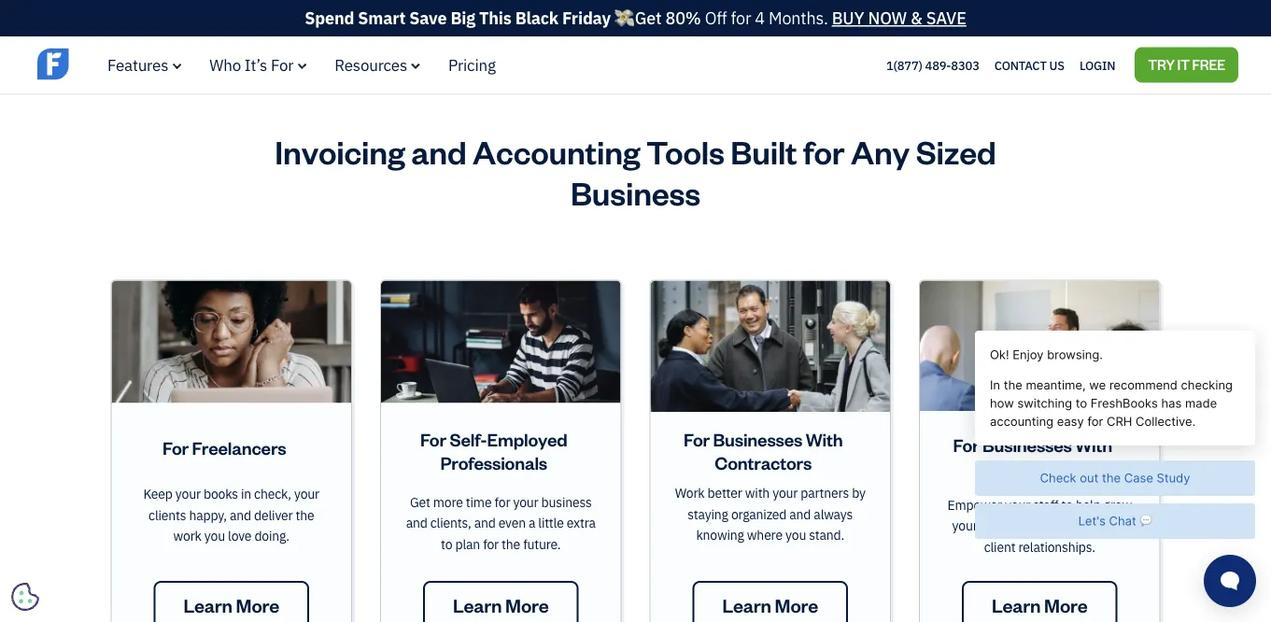 Task type: vqa. For each thing, say whether or not it's contained in the screenshot.
Support inside the the : Yup, that's our Support team approval rating across 120,000+ reviews
no



Task type: describe. For each thing, give the bounding box(es) containing it.
for freelancers
[[163, 436, 286, 458]]

work
[[173, 527, 202, 545]]

and left clients,
[[406, 514, 427, 531]]

always
[[814, 505, 853, 523]]

contact us
[[994, 57, 1065, 73]]

lasting
[[1090, 517, 1127, 534]]

freelancers
[[192, 436, 286, 458]]

to inside empower your staff to help grow your business and build lasting client relationships.
[[1061, 496, 1073, 513]]

your left staff
[[1005, 496, 1030, 513]]

now
[[868, 7, 907, 29]]

businesses with contractors image
[[651, 281, 890, 412]]

resources link
[[335, 55, 420, 75]]

freshbooks logo image
[[37, 46, 182, 82]]

learn more link for for self-employed professionals
[[423, 581, 579, 622]]

free
[[1192, 55, 1225, 73]]

it
[[1177, 55, 1190, 73]]

to inside "get more time for your business and clients, and even a little extra to plan for the future."
[[441, 535, 452, 552]]

grow
[[1104, 496, 1132, 513]]

save
[[926, 7, 966, 29]]

businesses for employees
[[983, 433, 1072, 456]]

learn for for self-employed professionals
[[453, 593, 502, 617]]

sized
[[916, 130, 996, 172]]

months.
[[769, 7, 828, 29]]

invoicing and accounting tools built for any sized business
[[275, 130, 996, 213]]

80%
[[666, 7, 701, 29]]

for businesses with employees
[[953, 433, 1112, 480]]

for right plan
[[483, 535, 499, 552]]

with for contractors
[[806, 428, 843, 451]]

who it's for
[[209, 55, 294, 75]]

where
[[747, 526, 783, 544]]

self-
[[450, 428, 487, 451]]

invoicing
[[275, 130, 405, 172]]

the inside "get more time for your business and clients, and even a little extra to plan for the future."
[[502, 535, 520, 552]]

pricing
[[448, 55, 496, 75]]

in
[[241, 485, 251, 502]]

extra
[[567, 514, 596, 531]]

learn for for businesses with contractors
[[722, 593, 771, 617]]

businesses with employees image
[[920, 281, 1160, 411]]

your inside work better with your partners by staying organized and always knowing where you stand.
[[773, 484, 798, 501]]

stand.
[[809, 526, 844, 544]]

features link
[[107, 55, 181, 75]]

you for freelancers
[[204, 527, 225, 545]]

doing.
[[254, 527, 290, 545]]

keep your books in check, your clients happy, and deliver the work you love doing.
[[143, 485, 319, 545]]

learn for for freelancers
[[183, 593, 232, 617]]

who it's for link
[[209, 55, 307, 75]]

tools
[[646, 130, 725, 172]]

empower your staff to help grow your business and build lasting client relationships.
[[948, 496, 1132, 555]]

business inside empower your staff to help grow your business and build lasting client relationships.
[[980, 517, 1031, 534]]

keep
[[143, 485, 173, 502]]

knowing
[[696, 526, 744, 544]]

buy
[[832, 7, 864, 29]]

time
[[466, 493, 492, 510]]

any
[[851, 130, 910, 172]]

login link
[[1080, 53, 1115, 77]]

accounting
[[473, 130, 640, 172]]

for for employees
[[953, 433, 979, 456]]

for right it's
[[271, 55, 294, 75]]

love
[[228, 527, 252, 545]]

staying
[[688, 505, 728, 523]]

login
[[1080, 57, 1115, 73]]

staff
[[1033, 496, 1059, 513]]

learn more for for businesses with employees
[[992, 593, 1088, 617]]

learn more link for for businesses with employees
[[962, 581, 1118, 622]]

contractors
[[715, 451, 812, 474]]

for inside invoicing and accounting tools built for any sized business
[[803, 130, 845, 172]]

off
[[705, 7, 727, 29]]

and inside invoicing and accounting tools built for any sized business
[[411, 130, 466, 172]]

for self-employed professionals
[[420, 428, 567, 474]]

even
[[498, 514, 526, 531]]

built
[[731, 130, 797, 172]]

and for for businesses with contractors
[[790, 505, 811, 523]]

4
[[755, 7, 765, 29]]

more for for businesses with contractors
[[775, 593, 818, 617]]

who
[[209, 55, 241, 75]]

learn more for for businesses with contractors
[[722, 593, 818, 617]]

0 vertical spatial get
[[635, 7, 662, 29]]

employed
[[487, 428, 567, 451]]

us
[[1049, 57, 1065, 73]]

for up even
[[495, 493, 510, 510]]

your right check,
[[294, 485, 319, 502]]

build
[[1058, 517, 1087, 534]]

happy,
[[189, 506, 227, 524]]

a
[[529, 514, 535, 531]]

learn more link for for freelancers
[[154, 581, 309, 622]]

for businesses with contractors
[[684, 428, 843, 474]]

1(877)
[[886, 57, 923, 73]]

spend smart save big this black friday 💸 get 80% off for 4 months. buy now & save
[[305, 7, 966, 29]]

try it free link
[[1135, 47, 1238, 83]]

pricing link
[[448, 55, 496, 75]]

buy now & save link
[[832, 7, 966, 29]]

resources
[[335, 55, 407, 75]]

for for contractors
[[684, 428, 710, 451]]

and for for businesses with employees
[[1034, 517, 1055, 534]]

learn more link for for businesses with contractors
[[693, 581, 848, 622]]

organized
[[731, 505, 787, 523]]



Task type: locate. For each thing, give the bounding box(es) containing it.
learn down plan
[[453, 593, 502, 617]]

friday
[[562, 7, 611, 29]]

with up help
[[1075, 433, 1112, 456]]

the down even
[[502, 535, 520, 552]]

your up happy,
[[175, 485, 201, 502]]

businesses
[[713, 428, 802, 451], [983, 433, 1072, 456]]

and down pricing link
[[411, 130, 466, 172]]

your inside "get more time for your business and clients, and even a little extra to plan for the future."
[[513, 493, 538, 510]]

with up partners
[[806, 428, 843, 451]]

more
[[1044, 593, 1088, 617], [236, 593, 279, 617], [505, 593, 549, 617], [775, 593, 818, 617]]

contact us link
[[994, 53, 1065, 77]]

learn more for for self-employed professionals
[[453, 593, 549, 617]]

for inside for businesses with employees
[[953, 433, 979, 456]]

business
[[571, 171, 701, 213]]

learn more down relationships.
[[992, 593, 1088, 617]]

1 horizontal spatial the
[[502, 535, 520, 552]]

the inside keep your books in check, your clients happy, and deliver the work you love doing.
[[296, 506, 314, 524]]

1 vertical spatial to
[[441, 535, 452, 552]]

by
[[852, 484, 866, 501]]

0 horizontal spatial businesses
[[713, 428, 802, 451]]

learn more down plan
[[453, 593, 549, 617]]

with inside for businesses with contractors
[[806, 428, 843, 451]]

spend
[[305, 7, 354, 29]]

work better with your partners by staying organized and always knowing where you stand.
[[675, 484, 866, 544]]

with
[[745, 484, 770, 501]]

learn more link
[[962, 581, 1118, 622], [154, 581, 309, 622], [423, 581, 579, 622], [693, 581, 848, 622]]

learn more link down relationships.
[[962, 581, 1118, 622]]

1 horizontal spatial you
[[786, 526, 806, 544]]

1 vertical spatial business
[[980, 517, 1031, 534]]

learn more for for freelancers
[[183, 593, 279, 617]]

relationships.
[[1018, 538, 1095, 555]]

more for for businesses with employees
[[1044, 593, 1088, 617]]

clients
[[149, 506, 186, 524]]

you inside work better with your partners by staying organized and always knowing where you stand.
[[786, 526, 806, 544]]

1 horizontal spatial business
[[980, 517, 1031, 534]]

cookie consent banner dialog
[[14, 392, 294, 608]]

1(877) 489-8303 link
[[886, 57, 980, 73]]

8303
[[951, 57, 980, 73]]

learn down work
[[183, 593, 232, 617]]

work
[[675, 484, 705, 501]]

and down staff
[[1034, 517, 1055, 534]]

you down happy,
[[204, 527, 225, 545]]

2 learn more from the left
[[183, 593, 279, 617]]

3 learn from the left
[[453, 593, 502, 617]]

employees
[[989, 457, 1077, 480]]

learn more
[[992, 593, 1088, 617], [183, 593, 279, 617], [453, 593, 549, 617], [722, 593, 818, 617]]

your down empower
[[952, 517, 978, 534]]

and inside keep your books in check, your clients happy, and deliver the work you love doing.
[[230, 506, 251, 524]]

and inside work better with your partners by staying organized and always knowing where you stand.
[[790, 505, 811, 523]]

for inside for businesses with contractors
[[684, 428, 710, 451]]

businesses up employees
[[983, 433, 1072, 456]]

this
[[479, 7, 511, 29]]

check,
[[254, 485, 291, 502]]

more down future. in the left of the page
[[505, 593, 549, 617]]

more for for freelancers
[[236, 593, 279, 617]]

try
[[1148, 55, 1175, 73]]

learn down client
[[992, 593, 1041, 617]]

better
[[708, 484, 742, 501]]

the right deliver
[[296, 506, 314, 524]]

empower
[[948, 496, 1002, 513]]

2 learn from the left
[[183, 593, 232, 617]]

you left the stand.
[[786, 526, 806, 544]]

1 learn more from the left
[[992, 593, 1088, 617]]

and for for self-employed professionals
[[474, 514, 496, 531]]

businesses up "contractors" on the right
[[713, 428, 802, 451]]

learn for for businesses with employees
[[992, 593, 1041, 617]]

1(877) 489-8303
[[886, 57, 980, 73]]

with for employees
[[1075, 433, 1112, 456]]

learn more down love
[[183, 593, 279, 617]]

💸
[[615, 7, 631, 29]]

get more time for your business and clients, and even a little extra to plan for the future.
[[406, 493, 596, 552]]

smart
[[358, 7, 405, 29]]

contact
[[994, 57, 1047, 73]]

business up the extra
[[541, 493, 592, 510]]

business up client
[[980, 517, 1031, 534]]

get
[[635, 7, 662, 29], [410, 493, 430, 510]]

your right with
[[773, 484, 798, 501]]

1 horizontal spatial businesses
[[983, 433, 1072, 456]]

learn more link down plan
[[423, 581, 579, 622]]

4 more from the left
[[775, 593, 818, 617]]

for left 4
[[731, 7, 751, 29]]

0 horizontal spatial the
[[296, 506, 314, 524]]

you for businesses
[[786, 526, 806, 544]]

1 learn from the left
[[992, 593, 1041, 617]]

0 horizontal spatial with
[[806, 428, 843, 451]]

more down relationships.
[[1044, 593, 1088, 617]]

you inside keep your books in check, your clients happy, and deliver the work you love doing.
[[204, 527, 225, 545]]

get right 💸
[[635, 7, 662, 29]]

your
[[773, 484, 798, 501], [175, 485, 201, 502], [294, 485, 319, 502], [513, 493, 538, 510], [1005, 496, 1030, 513], [952, 517, 978, 534]]

for up empower
[[953, 433, 979, 456]]

more down the stand.
[[775, 593, 818, 617]]

little
[[538, 514, 564, 531]]

3 learn more from the left
[[453, 593, 549, 617]]

to left plan
[[441, 535, 452, 552]]

big
[[451, 7, 475, 29]]

2 more from the left
[[236, 593, 279, 617]]

1 horizontal spatial with
[[1075, 433, 1112, 456]]

try it free
[[1148, 55, 1225, 73]]

business inside "get more time for your business and clients, and even a little extra to plan for the future."
[[541, 493, 592, 510]]

to
[[1061, 496, 1073, 513], [441, 535, 452, 552]]

the
[[296, 506, 314, 524], [502, 535, 520, 552]]

get inside "get more time for your business and clients, and even a little extra to plan for the future."
[[410, 493, 430, 510]]

for
[[271, 55, 294, 75], [420, 428, 446, 451], [684, 428, 710, 451], [953, 433, 979, 456], [163, 436, 189, 458]]

1 vertical spatial the
[[502, 535, 520, 552]]

more for for self-employed professionals
[[505, 593, 549, 617]]

for inside for self-employed professionals
[[420, 428, 446, 451]]

0 horizontal spatial to
[[441, 535, 452, 552]]

cookie preferences image
[[11, 583, 39, 611]]

books
[[204, 485, 238, 502]]

business
[[541, 493, 592, 510], [980, 517, 1031, 534]]

it's
[[245, 55, 267, 75]]

with
[[806, 428, 843, 451], [1075, 433, 1112, 456]]

more
[[433, 493, 463, 510]]

for left any
[[803, 130, 845, 172]]

4 learn more from the left
[[722, 593, 818, 617]]

1 vertical spatial get
[[410, 493, 430, 510]]

for up work
[[684, 428, 710, 451]]

and down time
[[474, 514, 496, 531]]

plan
[[455, 535, 480, 552]]

self-employed professionals image
[[381, 281, 621, 403]]

you
[[786, 526, 806, 544], [204, 527, 225, 545]]

for up keep
[[163, 436, 189, 458]]

1 more from the left
[[1044, 593, 1088, 617]]

professionals
[[440, 451, 547, 474]]

489-
[[925, 57, 951, 73]]

1 horizontal spatial to
[[1061, 496, 1073, 513]]

1 horizontal spatial get
[[635, 7, 662, 29]]

more down doing.
[[236, 593, 279, 617]]

freelancers image
[[112, 281, 351, 403]]

0 vertical spatial business
[[541, 493, 592, 510]]

client
[[984, 538, 1016, 555]]

businesses for contractors
[[713, 428, 802, 451]]

get left more
[[410, 493, 430, 510]]

3 more from the left
[[505, 593, 549, 617]]

0 horizontal spatial get
[[410, 493, 430, 510]]

2 learn more link from the left
[[154, 581, 309, 622]]

1 learn more link from the left
[[962, 581, 1118, 622]]

for
[[731, 7, 751, 29], [803, 130, 845, 172], [495, 493, 510, 510], [483, 535, 499, 552]]

deliver
[[254, 506, 293, 524]]

your up a
[[513, 493, 538, 510]]

0 horizontal spatial you
[[204, 527, 225, 545]]

for left "self-"
[[420, 428, 446, 451]]

0 vertical spatial the
[[296, 506, 314, 524]]

4 learn from the left
[[722, 593, 771, 617]]

businesses inside for businesses with contractors
[[713, 428, 802, 451]]

black
[[515, 7, 559, 29]]

and inside empower your staff to help grow your business and build lasting client relationships.
[[1034, 517, 1055, 534]]

0 vertical spatial to
[[1061, 496, 1073, 513]]

to left help
[[1061, 496, 1073, 513]]

&
[[911, 7, 922, 29]]

help
[[1076, 496, 1101, 513]]

learn down where
[[722, 593, 771, 617]]

businesses inside for businesses with employees
[[983, 433, 1072, 456]]

for for professionals
[[420, 428, 446, 451]]

3 learn more link from the left
[[423, 581, 579, 622]]

learn more link down where
[[693, 581, 848, 622]]

and up love
[[230, 506, 251, 524]]

learn more link down love
[[154, 581, 309, 622]]

learn more down where
[[722, 593, 818, 617]]

save
[[409, 7, 447, 29]]

4 learn more link from the left
[[693, 581, 848, 622]]

future.
[[523, 535, 561, 552]]

and for for freelancers
[[230, 506, 251, 524]]

features
[[107, 55, 168, 75]]

and down partners
[[790, 505, 811, 523]]

with inside for businesses with employees
[[1075, 433, 1112, 456]]

partners
[[801, 484, 849, 501]]

0 horizontal spatial business
[[541, 493, 592, 510]]



